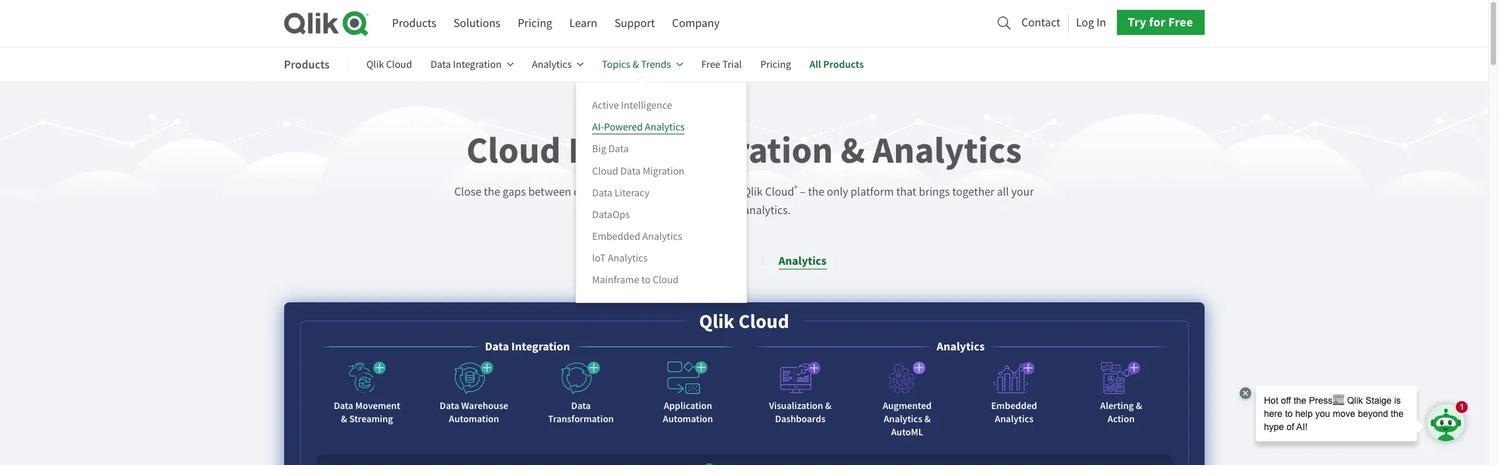 Task type: locate. For each thing, give the bounding box(es) containing it.
0 horizontal spatial qlik cloud
[[367, 58, 412, 71]]

1 automation from the left
[[449, 413, 499, 426]]

free inside try for free link
[[1168, 14, 1193, 31]]

0 vertical spatial embedded analytics
[[592, 230, 682, 243]]

between
[[528, 185, 571, 200]]

embedded inside topics & trends menu
[[592, 230, 640, 243]]

integration
[[453, 58, 502, 71], [651, 126, 833, 175], [688, 253, 747, 269], [511, 339, 570, 355]]

1 the from the left
[[484, 185, 500, 200]]

0 vertical spatial pricing link
[[518, 11, 552, 36]]

all
[[810, 57, 821, 71]]

warehouse
[[461, 400, 508, 413]]

1 vertical spatial data integration link
[[662, 253, 747, 270]]

menu bar containing products
[[392, 11, 720, 36]]

0 horizontal spatial free
[[701, 58, 720, 71]]

transformation
[[548, 413, 614, 426]]

big data
[[592, 143, 629, 156]]

augmented analytics & automl
[[883, 400, 932, 439]]

& left streaming at the left bottom
[[341, 413, 347, 426]]

& inside products menu bar
[[633, 58, 639, 71]]

0 horizontal spatial products
[[284, 56, 330, 72]]

qlik inside qlik cloud link
[[367, 58, 384, 71]]

the
[[484, 185, 500, 200], [724, 185, 741, 200], [808, 185, 825, 200]]

& inside the augmented analytics & automl
[[925, 413, 931, 426]]

2 automation from the left
[[663, 413, 713, 426]]

1 vertical spatial qlik
[[743, 185, 763, 200]]

data integration link down the solutions link
[[431, 49, 514, 80]]

0 horizontal spatial data integration link
[[431, 49, 514, 80]]

0 horizontal spatial pricing link
[[518, 11, 552, 36]]

qlik
[[367, 58, 384, 71], [743, 185, 763, 200], [699, 309, 735, 335]]

powered
[[604, 121, 643, 134]]

embedded analytics button
[[968, 356, 1061, 431]]

1 horizontal spatial the
[[724, 185, 741, 200]]

active
[[592, 99, 619, 112]]

0 horizontal spatial pricing
[[518, 16, 552, 31]]

data inside data transformation
[[571, 400, 591, 413]]

0 horizontal spatial embedded
[[592, 230, 640, 243]]

data inside data warehouse automation
[[440, 400, 459, 413]]

cloud data integration & analytics
[[466, 126, 1022, 175]]

products for products menu bar
[[284, 56, 330, 72]]

products inside all products link
[[823, 57, 864, 71]]

0 vertical spatial analytics link
[[532, 49, 584, 80]]

big data link
[[592, 142, 629, 157]]

the inside '– the only platform that brings together all your data and analytics.'
[[808, 185, 825, 200]]

free left trial
[[701, 58, 720, 71]]

1 horizontal spatial analytics link
[[779, 253, 827, 270]]

embedded analytics inside button
[[991, 400, 1037, 426]]

1 horizontal spatial qlik
[[699, 309, 735, 335]]

support link
[[615, 11, 655, 36]]

log in link
[[1076, 12, 1106, 33]]

1 vertical spatial pricing
[[760, 58, 791, 71]]

3 the from the left
[[808, 185, 825, 200]]

try for free
[[1128, 14, 1193, 31]]

data integration link
[[431, 49, 514, 80], [662, 253, 747, 270]]

pricing left learn
[[518, 16, 552, 31]]

0 horizontal spatial the
[[484, 185, 500, 200]]

1 vertical spatial embedded analytics
[[991, 400, 1037, 426]]

data literacy
[[592, 186, 650, 200]]

& inside data movement & streaming
[[341, 413, 347, 426]]

1 horizontal spatial embedded
[[991, 400, 1037, 413]]

integration up data transformation button
[[511, 339, 570, 355]]

0 vertical spatial qlik
[[367, 58, 384, 71]]

with
[[700, 185, 722, 200]]

0 vertical spatial qlik cloud
[[367, 58, 412, 71]]

1 horizontal spatial products
[[392, 16, 436, 31]]

data warehouse automation
[[440, 400, 508, 426]]

products right all
[[823, 57, 864, 71]]

for
[[1149, 14, 1166, 31]]

0 horizontal spatial and
[[645, 185, 664, 200]]

pricing
[[518, 16, 552, 31], [760, 58, 791, 71]]

go to the home page. image
[[284, 11, 368, 36]]

qlik main element
[[392, 10, 1205, 36]]

data integration link down data
[[662, 253, 747, 270]]

free trial link
[[701, 49, 742, 80]]

visualization & dashboards button
[[754, 356, 847, 431]]

free
[[1168, 14, 1193, 31], [701, 58, 720, 71]]

dataops link
[[592, 207, 630, 222]]

1 horizontal spatial free
[[1168, 14, 1193, 31]]

brings
[[919, 185, 950, 200]]

1 vertical spatial embedded
[[991, 400, 1037, 413]]

products for products link
[[392, 16, 436, 31]]

menu bar
[[392, 11, 720, 36]]

contact
[[1022, 15, 1060, 30]]

products up qlik cloud link
[[392, 16, 436, 31]]

pricing link left all
[[760, 49, 791, 80]]

& right the visualization
[[825, 400, 832, 413]]

cloud data migration
[[592, 165, 685, 178]]

0 horizontal spatial analytics link
[[532, 49, 584, 80]]

1 horizontal spatial automation
[[663, 413, 713, 426]]

& right automl
[[925, 413, 931, 426]]

iot analytics
[[592, 252, 648, 265]]

2 vertical spatial qlik
[[699, 309, 735, 335]]

log in
[[1076, 15, 1106, 30]]

embedded
[[592, 230, 640, 243], [991, 400, 1037, 413]]

& right 'topics' on the top of page
[[633, 58, 639, 71]]

analytics link down the analytics.
[[779, 253, 827, 270]]

augmented
[[883, 400, 932, 413]]

0 vertical spatial pricing
[[518, 16, 552, 31]]

integration down the solutions link
[[453, 58, 502, 71]]

1 horizontal spatial and
[[722, 203, 741, 218]]

free right for
[[1168, 14, 1193, 31]]

pricing link left learn
[[518, 11, 552, 36]]

topics & trends menu
[[576, 82, 747, 303]]

1 horizontal spatial pricing link
[[760, 49, 791, 80]]

1 horizontal spatial qlik cloud
[[699, 309, 789, 335]]

& up the only
[[841, 126, 865, 175]]

data
[[431, 58, 451, 71], [568, 126, 643, 175], [608, 143, 629, 156], [620, 165, 641, 178], [592, 186, 613, 200], [662, 253, 686, 269], [485, 339, 509, 355], [334, 400, 353, 413], [440, 400, 459, 413], [571, 400, 591, 413]]

0 horizontal spatial automation
[[449, 413, 499, 426]]

0 horizontal spatial embedded analytics
[[592, 230, 682, 243]]

data integration
[[431, 58, 502, 71], [662, 253, 747, 269], [485, 339, 570, 355]]

data transformation button
[[535, 356, 627, 431]]

pricing left all
[[760, 58, 791, 71]]

2 horizontal spatial the
[[808, 185, 825, 200]]

literacy
[[615, 186, 650, 200]]

&
[[633, 58, 639, 71], [841, 126, 865, 175], [825, 400, 832, 413], [1136, 400, 1142, 413], [341, 413, 347, 426], [925, 413, 931, 426]]

action
[[667, 185, 698, 200]]

pricing inside products menu bar
[[760, 58, 791, 71]]

data literacy link
[[592, 186, 650, 200]]

pricing for the bottom pricing link
[[760, 58, 791, 71]]

the right –
[[808, 185, 825, 200]]

data transformation
[[548, 400, 614, 426]]

products inside menu bar
[[392, 16, 436, 31]]

automation
[[449, 413, 499, 426], [663, 413, 713, 426]]

0 vertical spatial and
[[645, 185, 664, 200]]

support
[[615, 16, 655, 31]]

analytics link
[[532, 49, 584, 80], [779, 253, 827, 270]]

data
[[698, 203, 720, 218]]

2 horizontal spatial products
[[823, 57, 864, 71]]

the left gaps at top left
[[484, 185, 500, 200]]

2 horizontal spatial qlik
[[743, 185, 763, 200]]

and down migration
[[645, 185, 664, 200]]

in
[[1097, 15, 1106, 30]]

analytics link down learn link on the top
[[532, 49, 584, 80]]

1 vertical spatial and
[[722, 203, 741, 218]]

0 vertical spatial data integration
[[431, 58, 502, 71]]

visualization & dashboards
[[769, 400, 832, 426]]

all
[[997, 185, 1009, 200]]

platform
[[851, 185, 894, 200]]

application automation
[[663, 400, 713, 426]]

0 horizontal spatial qlik
[[367, 58, 384, 71]]

the right with
[[724, 185, 741, 200]]

analytics.
[[744, 203, 791, 218]]

1 vertical spatial free
[[701, 58, 720, 71]]

qlik cloud
[[367, 58, 412, 71], [699, 309, 789, 335]]

products
[[392, 16, 436, 31], [284, 56, 330, 72], [823, 57, 864, 71]]

0 vertical spatial free
[[1168, 14, 1193, 31]]

cloud inside close the gaps between data, insights, and action with the qlik cloud ®
[[765, 185, 794, 200]]

analytics inside the augmented analytics & automl
[[884, 413, 923, 426]]

& right alerting at the right
[[1136, 400, 1142, 413]]

0 vertical spatial embedded
[[592, 230, 640, 243]]

1 horizontal spatial embedded analytics
[[991, 400, 1037, 426]]

learn
[[569, 16, 597, 31]]

1 horizontal spatial pricing
[[760, 58, 791, 71]]

and right data
[[722, 203, 741, 218]]

1 vertical spatial pricing link
[[760, 49, 791, 80]]

company link
[[672, 11, 720, 36]]

embedded analytics inside topics & trends menu
[[592, 230, 682, 243]]

all products
[[810, 57, 864, 71]]

products down go to the home page. 'image'
[[284, 56, 330, 72]]

your
[[1011, 185, 1034, 200]]

application
[[664, 400, 712, 413]]

intelligence
[[621, 99, 672, 112]]

pricing link
[[518, 11, 552, 36], [760, 49, 791, 80]]

pricing inside menu bar
[[518, 16, 552, 31]]

embedded analytics
[[592, 230, 682, 243], [991, 400, 1037, 426]]

and inside close the gaps between data, insights, and action with the qlik cloud ®
[[645, 185, 664, 200]]



Task type: describe. For each thing, give the bounding box(es) containing it.
trial
[[723, 58, 742, 71]]

dashboards
[[775, 413, 826, 426]]

try
[[1128, 14, 1147, 31]]

the for – the only platform that brings together all your data and analytics.
[[808, 185, 825, 200]]

ai-powered analytics link
[[592, 120, 685, 135]]

1 horizontal spatial data integration link
[[662, 253, 747, 270]]

data movement & streaming
[[334, 400, 400, 426]]

– the only platform that brings together all your data and analytics.
[[698, 185, 1034, 218]]

streaming
[[349, 413, 393, 426]]

data warehouse automation button
[[428, 356, 520, 431]]

movement
[[355, 400, 400, 413]]

1 vertical spatial qlik cloud
[[699, 309, 789, 335]]

qlik cloud link
[[367, 49, 412, 80]]

automation inside data warehouse automation
[[449, 413, 499, 426]]

gaps
[[503, 185, 526, 200]]

topics & trends link
[[602, 49, 683, 80]]

iot
[[592, 252, 606, 265]]

1 vertical spatial analytics link
[[779, 253, 827, 270]]

iot analytics link
[[592, 251, 648, 266]]

automl
[[891, 426, 923, 439]]

mainframe to cloud
[[592, 274, 679, 287]]

company
[[672, 16, 720, 31]]

free inside free trial link
[[701, 58, 720, 71]]

data inside data movement & streaming
[[334, 400, 353, 413]]

–
[[800, 185, 806, 200]]

qlik cloud inside products menu bar
[[367, 58, 412, 71]]

ai-powered analytics
[[592, 121, 685, 134]]

insights,
[[601, 185, 643, 200]]

integration up with
[[651, 126, 833, 175]]

solutions link
[[454, 11, 501, 36]]

mainframe
[[592, 274, 639, 287]]

0 vertical spatial data integration link
[[431, 49, 514, 80]]

analytics link inside products menu bar
[[532, 49, 584, 80]]

trends
[[641, 58, 671, 71]]

mainframe to cloud link
[[592, 273, 679, 288]]

big
[[592, 143, 606, 156]]

augmented analytics & automl button
[[861, 356, 954, 445]]

together
[[952, 185, 995, 200]]

embedded analytics link
[[592, 229, 682, 244]]

menu bar inside qlik main element
[[392, 11, 720, 36]]

try for free link
[[1117, 10, 1205, 35]]

integration down data
[[688, 253, 747, 269]]

data movement & streaming button
[[321, 356, 413, 431]]

action
[[1108, 413, 1135, 426]]

migration
[[643, 165, 685, 178]]

embedded inside button
[[991, 400, 1037, 413]]

alerting
[[1100, 400, 1134, 413]]

& inside visualization & dashboards
[[825, 400, 832, 413]]

solutions
[[454, 16, 501, 31]]

& inside alerting & action
[[1136, 400, 1142, 413]]

data,
[[574, 185, 599, 200]]

2 the from the left
[[724, 185, 741, 200]]

log
[[1076, 15, 1094, 30]]

products menu bar
[[284, 49, 882, 303]]

that
[[896, 185, 917, 200]]

learn link
[[569, 11, 597, 36]]

1 vertical spatial data integration
[[662, 253, 747, 269]]

qlik inside close the gaps between data, insights, and action with the qlik cloud ®
[[743, 185, 763, 200]]

close the gaps between data, insights, and action with the qlik cloud ®
[[454, 183, 798, 200]]

application automation button
[[642, 356, 734, 431]]

ai-
[[592, 121, 604, 134]]

the for close the gaps between data, insights, and action with the qlik cloud ®
[[484, 185, 500, 200]]

data integration inside products menu bar
[[431, 58, 502, 71]]

active intelligence
[[592, 99, 672, 112]]

products link
[[392, 11, 436, 36]]

to
[[641, 274, 651, 287]]

visualization
[[769, 400, 823, 413]]

alerting & action
[[1100, 400, 1142, 426]]

close
[[454, 185, 482, 200]]

contact link
[[1022, 12, 1060, 33]]

®
[[794, 183, 798, 194]]

cloud data migration link
[[592, 164, 685, 178]]

active intelligence link
[[592, 98, 672, 113]]

only
[[827, 185, 848, 200]]

dataops
[[592, 208, 630, 221]]

free trial
[[701, 58, 742, 71]]

alerting & action button
[[1075, 356, 1168, 431]]

all products link
[[810, 49, 864, 80]]

and inside '– the only platform that brings together all your data and analytics.'
[[722, 203, 741, 218]]

integration inside products menu bar
[[453, 58, 502, 71]]

2 vertical spatial data integration
[[485, 339, 570, 355]]

topics
[[602, 58, 630, 71]]

pricing for topmost pricing link
[[518, 16, 552, 31]]

topics & trends
[[602, 58, 671, 71]]



Task type: vqa. For each thing, say whether or not it's contained in the screenshot.
THE SUPPORT image
no



